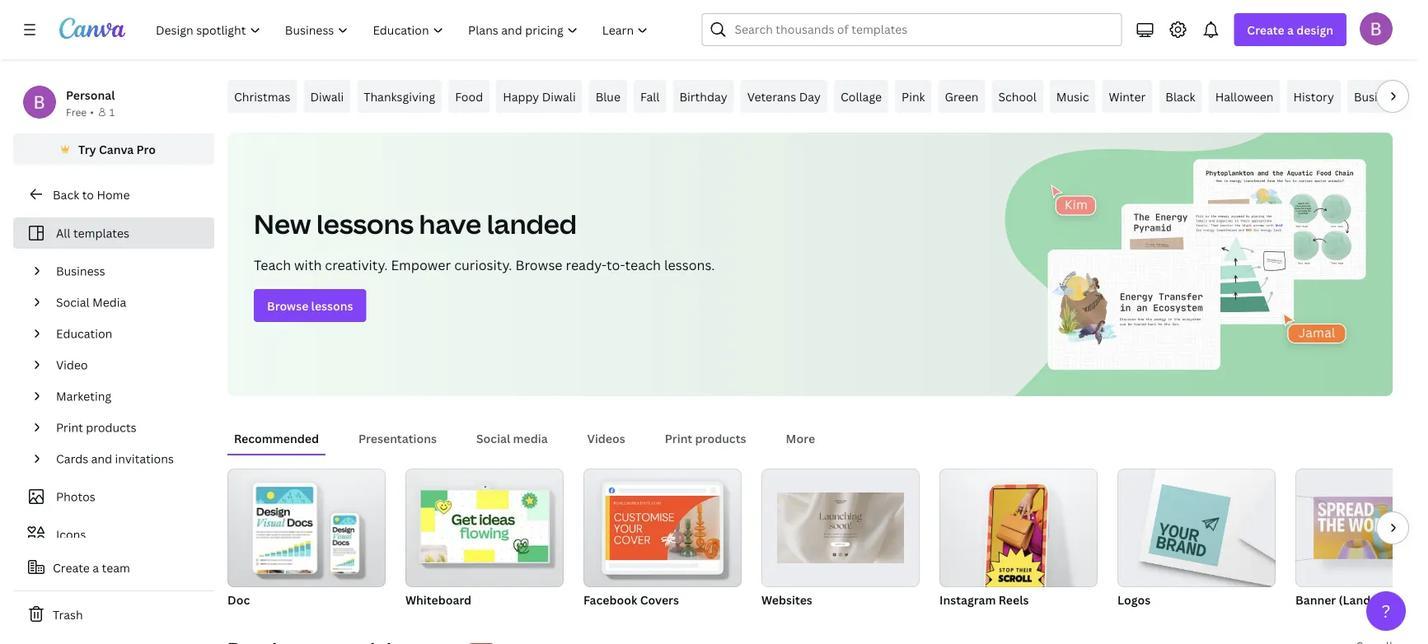 Task type: locate. For each thing, give the bounding box(es) containing it.
media
[[513, 431, 548, 446]]

1 vertical spatial browse
[[267, 298, 308, 314]]

0 vertical spatial social
[[56, 295, 90, 310]]

browse inside "link"
[[267, 298, 308, 314]]

whiteboard link
[[406, 469, 564, 611]]

0 horizontal spatial business link
[[49, 256, 204, 287]]

1 vertical spatial a
[[93, 560, 99, 576]]

school link
[[992, 80, 1043, 113]]

social inside button
[[476, 431, 510, 446]]

facebook cover image
[[584, 469, 742, 588], [606, 496, 720, 560]]

day
[[799, 89, 821, 104]]

browse down landed
[[515, 256, 563, 274]]

black link
[[1159, 80, 1202, 113]]

green link
[[938, 80, 985, 113]]

black
[[1166, 89, 1196, 104]]

0 vertical spatial a
[[1287, 22, 1294, 38]]

more
[[786, 431, 815, 446]]

banner (landscape) image up (landscape)
[[1314, 497, 1419, 560]]

business link up media
[[49, 256, 204, 287]]

websites link
[[762, 469, 920, 611]]

facebook cover image inside facebook covers link
[[606, 496, 720, 560]]

a for design
[[1287, 22, 1294, 38]]

products inside button
[[695, 431, 746, 446]]

presentations button
[[352, 423, 443, 454]]

create down icons
[[53, 560, 90, 576]]

design
[[1297, 22, 1334, 38]]

print products inside print products button
[[665, 431, 746, 446]]

lessons for new
[[316, 206, 414, 242]]

have
[[419, 206, 481, 242]]

blue link
[[589, 80, 627, 113]]

business right history in the right top of the page
[[1354, 89, 1403, 104]]

browse lessons
[[267, 298, 353, 314]]

lessons
[[316, 206, 414, 242], [311, 298, 353, 314]]

a left "design"
[[1287, 22, 1294, 38]]

invitations
[[115, 451, 174, 467]]

browse down teach
[[267, 298, 308, 314]]

1 vertical spatial lessons
[[311, 298, 353, 314]]

bob builder image
[[1360, 12, 1393, 45]]

lessons.
[[664, 256, 715, 274]]

collage
[[841, 89, 882, 104]]

products up 'cards and invitations'
[[86, 420, 137, 436]]

new lessons have landed
[[254, 206, 577, 242]]

logos link
[[1118, 469, 1276, 611]]

1 diwali from the left
[[310, 89, 344, 104]]

instagram
[[940, 592, 996, 608]]

0 horizontal spatial products
[[86, 420, 137, 436]]

print inside button
[[665, 431, 693, 446]]

social for social media
[[56, 295, 90, 310]]

1 horizontal spatial social
[[476, 431, 510, 446]]

try canva pro button
[[13, 134, 214, 165]]

business link right history in the right top of the page
[[1347, 80, 1410, 113]]

2 diwali from the left
[[542, 89, 576, 104]]

all
[[56, 225, 70, 241]]

print right videos button
[[665, 431, 693, 446]]

print products
[[56, 420, 137, 436], [665, 431, 746, 446]]

trash link
[[13, 598, 214, 631]]

empower
[[391, 256, 451, 274]]

all templates
[[56, 225, 129, 241]]

banner (landscape) image inside banner (landscape) link
[[1314, 497, 1419, 560]]

landed
[[487, 206, 577, 242]]

1 horizontal spatial print products
[[665, 431, 746, 446]]

trash
[[53, 607, 83, 623]]

more button
[[779, 423, 822, 454]]

0 horizontal spatial a
[[93, 560, 99, 576]]

0 horizontal spatial social
[[56, 295, 90, 310]]

products for print products 'link'
[[86, 420, 137, 436]]

logo image
[[1118, 469, 1276, 588], [1149, 484, 1231, 567]]

0 vertical spatial create
[[1247, 22, 1285, 38]]

?
[[1382, 600, 1391, 623]]

fall
[[640, 89, 660, 104]]

a inside button
[[93, 560, 99, 576]]

back to home
[[53, 187, 130, 202]]

banner (landscape) image up banner (landscape)
[[1296, 469, 1419, 588]]

birthday link
[[673, 80, 734, 113]]

diwali link
[[304, 80, 351, 113]]

print
[[56, 420, 83, 436], [665, 431, 693, 446]]

happy diwali link
[[496, 80, 582, 113]]

a left "team"
[[93, 560, 99, 576]]

diwali right christmas link
[[310, 89, 344, 104]]

banner (landscape) image
[[1296, 469, 1419, 588], [1314, 497, 1419, 560]]

create for create a team
[[53, 560, 90, 576]]

christmas
[[234, 89, 290, 104]]

0 vertical spatial business link
[[1347, 80, 1410, 113]]

1 vertical spatial business link
[[49, 256, 204, 287]]

print up cards at the bottom left
[[56, 420, 83, 436]]

covers
[[640, 592, 679, 608]]

happy
[[503, 89, 539, 104]]

social
[[56, 295, 90, 310], [476, 431, 510, 446]]

music link
[[1050, 80, 1096, 113]]

? button
[[1367, 592, 1406, 631]]

0 horizontal spatial print products
[[56, 420, 137, 436]]

lessons up creativity.
[[316, 206, 414, 242]]

and
[[91, 451, 112, 467]]

green
[[945, 89, 979, 104]]

create inside dropdown button
[[1247, 22, 1285, 38]]

doc image
[[227, 469, 386, 588], [227, 469, 386, 588]]

video link
[[49, 349, 204, 381]]

1 horizontal spatial a
[[1287, 22, 1294, 38]]

None search field
[[702, 13, 1122, 46]]

products left more button
[[695, 431, 746, 446]]

0 horizontal spatial create
[[53, 560, 90, 576]]

1 horizontal spatial create
[[1247, 22, 1285, 38]]

logo image inside "link"
[[1149, 484, 1231, 567]]

0 horizontal spatial diwali
[[310, 89, 344, 104]]

collage link
[[834, 80, 889, 113]]

website image
[[777, 485, 904, 572]]

a inside dropdown button
[[1287, 22, 1294, 38]]

try
[[78, 141, 96, 157]]

create inside button
[[53, 560, 90, 576]]

personal
[[66, 87, 115, 103]]

1 horizontal spatial business link
[[1347, 80, 1410, 113]]

print products inside print products 'link'
[[56, 420, 137, 436]]

0 horizontal spatial print
[[56, 420, 83, 436]]

instagram reel image
[[940, 469, 1098, 588], [985, 485, 1048, 597]]

business
[[1354, 89, 1403, 104], [56, 263, 105, 279]]

products inside 'link'
[[86, 420, 137, 436]]

0 horizontal spatial browse
[[267, 298, 308, 314]]

education link
[[49, 318, 204, 349]]

products for print products button in the bottom of the page
[[695, 431, 746, 446]]

business up social media
[[56, 263, 105, 279]]

free •
[[66, 105, 94, 119]]

1 horizontal spatial diwali
[[542, 89, 576, 104]]

print products link
[[49, 412, 204, 443]]

0 vertical spatial lessons
[[316, 206, 414, 242]]

create
[[1247, 22, 1285, 38], [53, 560, 90, 576]]

business link
[[1347, 80, 1410, 113], [49, 256, 204, 287]]

lessons for browse
[[311, 298, 353, 314]]

create left "design"
[[1247, 22, 1285, 38]]

products
[[86, 420, 137, 436], [695, 431, 746, 446]]

social up education
[[56, 295, 90, 310]]

pro
[[136, 141, 156, 157]]

facebook
[[584, 592, 637, 608]]

1 horizontal spatial products
[[695, 431, 746, 446]]

(landscape)
[[1339, 592, 1408, 608]]

0 horizontal spatial business
[[56, 263, 105, 279]]

ready-
[[566, 256, 607, 274]]

top level navigation element
[[145, 13, 662, 46]]

social media button
[[470, 423, 554, 454]]

lessons inside "link"
[[311, 298, 353, 314]]

1 horizontal spatial print
[[665, 431, 693, 446]]

with
[[294, 256, 322, 274]]

banner (landscape)
[[1296, 592, 1408, 608]]

social left media
[[476, 431, 510, 446]]

1 vertical spatial business
[[56, 263, 105, 279]]

print inside 'link'
[[56, 420, 83, 436]]

1 horizontal spatial browse
[[515, 256, 563, 274]]

1 vertical spatial create
[[53, 560, 90, 576]]

diwali right happy
[[542, 89, 576, 104]]

halloween link
[[1209, 80, 1280, 113]]

pink link
[[895, 80, 932, 113]]

1 vertical spatial social
[[476, 431, 510, 446]]

whiteboard image
[[406, 469, 564, 588], [421, 491, 548, 562]]

print products for print products 'link'
[[56, 420, 137, 436]]

social media link
[[49, 287, 204, 318]]

create a design
[[1247, 22, 1334, 38]]

lessons down with
[[311, 298, 353, 314]]

1 horizontal spatial business
[[1354, 89, 1403, 104]]

veterans day
[[747, 89, 821, 104]]

browse lessons link
[[254, 289, 366, 322]]



Task type: vqa. For each thing, say whether or not it's contained in the screenshot.
from to the left
no



Task type: describe. For each thing, give the bounding box(es) containing it.
Search search field
[[735, 14, 1111, 45]]

print products button
[[658, 423, 753, 454]]

doc
[[227, 592, 250, 608]]

print for print products button in the bottom of the page
[[665, 431, 693, 446]]

christmas link
[[227, 80, 297, 113]]

media
[[92, 295, 126, 310]]

creativity.
[[325, 256, 388, 274]]

to
[[82, 187, 94, 202]]

education
[[56, 326, 112, 342]]

doc link
[[227, 469, 386, 611]]

back to home link
[[13, 178, 214, 211]]

music
[[1056, 89, 1089, 104]]

create a design button
[[1234, 13, 1347, 46]]

icons
[[56, 527, 86, 543]]

videos button
[[581, 423, 632, 454]]

create a team
[[53, 560, 130, 576]]

new lessons have landed image
[[997, 133, 1393, 396]]

websites
[[762, 592, 812, 608]]

0 vertical spatial business
[[1354, 89, 1403, 104]]

•
[[90, 105, 94, 119]]

photos link
[[23, 481, 204, 513]]

recommended button
[[227, 423, 326, 454]]

teach
[[254, 256, 291, 274]]

banner
[[1296, 592, 1336, 608]]

cards
[[56, 451, 88, 467]]

food link
[[449, 80, 490, 113]]

create for create a design
[[1247, 22, 1285, 38]]

cards and invitations link
[[49, 443, 204, 475]]

social for social media
[[476, 431, 510, 446]]

thanksgiving
[[364, 89, 435, 104]]

canva
[[99, 141, 134, 157]]

print for print products 'link'
[[56, 420, 83, 436]]

icons link
[[23, 519, 204, 551]]

try canva pro
[[78, 141, 156, 157]]

halloween
[[1215, 89, 1274, 104]]

thanksgiving link
[[357, 80, 442, 113]]

1
[[110, 105, 115, 119]]

teach with creativity. empower curiosity. browse ready-to-teach lessons.
[[254, 256, 715, 274]]

instagram reels link
[[940, 469, 1098, 611]]

logos
[[1118, 592, 1151, 608]]

back
[[53, 187, 79, 202]]

free
[[66, 105, 87, 119]]

to-
[[607, 256, 625, 274]]

presentations
[[359, 431, 437, 446]]

a for team
[[93, 560, 99, 576]]

team
[[102, 560, 130, 576]]

veterans
[[747, 89, 796, 104]]

pink
[[902, 89, 925, 104]]

0 vertical spatial browse
[[515, 256, 563, 274]]

history link
[[1287, 80, 1341, 113]]

social media
[[476, 431, 548, 446]]

birthday
[[679, 89, 727, 104]]

banner (landscape) link
[[1296, 469, 1419, 611]]

new
[[254, 206, 311, 242]]

photos
[[56, 489, 95, 505]]

food
[[455, 89, 483, 104]]

social media
[[56, 295, 126, 310]]

fall link
[[634, 80, 666, 113]]

whiteboard
[[406, 592, 472, 608]]

happy diwali
[[503, 89, 576, 104]]

teach
[[625, 256, 661, 274]]

facebook covers
[[584, 592, 679, 608]]

home
[[97, 187, 130, 202]]

instagram reels
[[940, 592, 1029, 608]]

recommended
[[234, 431, 319, 446]]

videos
[[587, 431, 625, 446]]

history
[[1294, 89, 1334, 104]]

print products for print products button in the bottom of the page
[[665, 431, 746, 446]]

create a team button
[[13, 551, 214, 584]]

blue
[[596, 89, 621, 104]]

templates
[[73, 225, 129, 241]]

marketing link
[[49, 381, 204, 412]]



